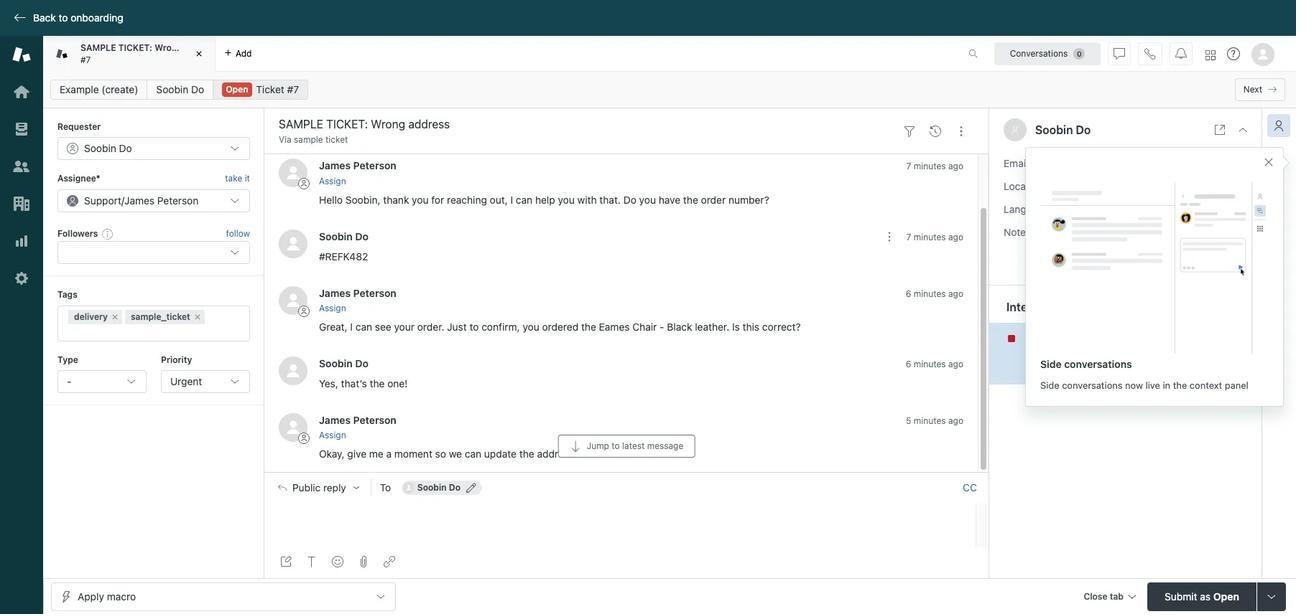 Task type: vqa. For each thing, say whether or not it's contained in the screenshot.
second THE 7 from the bottom of the conversationLabel log
yes



Task type: locate. For each thing, give the bounding box(es) containing it.
as
[[1200, 591, 1211, 603]]

sample inside sample ticket: wrong address #7
[[80, 42, 116, 53]]

sample down the onboarding
[[80, 42, 116, 53]]

2 side from the top
[[1040, 380, 1059, 391]]

1 vertical spatial 7 minutes ago
[[906, 232, 963, 243]]

organizations image
[[12, 195, 31, 213]]

1 horizontal spatial wrong
[[1114, 332, 1144, 344]]

1 vertical spatial 7
[[906, 232, 911, 243]]

1 horizontal spatial #7
[[287, 83, 299, 96]]

2 james peterson assign from the top
[[319, 287, 396, 314]]

0 vertical spatial open
[[226, 84, 248, 95]]

customer context image
[[1273, 120, 1285, 131]]

1 7 minutes ago text field from the top
[[906, 161, 963, 172]]

0 horizontal spatial -
[[67, 376, 71, 388]]

2 vertical spatial can
[[465, 448, 481, 461]]

0 horizontal spatial sample
[[80, 42, 116, 53]]

Add user notes text field
[[1071, 225, 1244, 274]]

english
[[1071, 203, 1105, 215]]

james right "support" on the left top of the page
[[124, 195, 155, 207]]

2 assign button from the top
[[319, 302, 346, 315]]

requester element
[[57, 138, 250, 160]]

ago inside sample ticket: wrong address 8 minutes ago status open
[[1074, 348, 1089, 359]]

this
[[743, 321, 759, 333]]

admin image
[[12, 269, 31, 288]]

2 vertical spatial james peterson link
[[319, 415, 396, 427]]

open right as
[[1213, 591, 1239, 603]]

0 vertical spatial address
[[185, 42, 219, 53]]

0 vertical spatial 6 minutes ago text field
[[906, 289, 963, 299]]

2 7 from the top
[[906, 232, 911, 243]]

2 7 minutes ago text field from the top
[[906, 232, 963, 243]]

5
[[906, 416, 911, 427]]

can left see at the bottom of the page
[[355, 321, 372, 333]]

reply
[[323, 483, 346, 494]]

2 james peterson link from the top
[[319, 287, 396, 299]]

0 vertical spatial 7
[[906, 161, 911, 172]]

soobin inside requester element
[[84, 143, 116, 155]]

help
[[535, 194, 555, 206]]

2 vertical spatial assign button
[[319, 430, 346, 443]]

i right out,
[[510, 194, 513, 206]]

ticket actions image
[[956, 126, 967, 137]]

3 james peterson link from the top
[[319, 415, 396, 427]]

james peterson assign up "give"
[[319, 415, 396, 441]]

james peterson assign for hello soobin, thank you for reaching out, i can help you with that. do you have the order number?
[[319, 160, 396, 187]]

0 vertical spatial 7 minutes ago text field
[[906, 161, 963, 172]]

now
[[1125, 380, 1143, 391]]

ago
[[948, 161, 963, 172], [948, 232, 963, 243], [948, 289, 963, 299], [1074, 348, 1089, 359], [948, 359, 963, 370], [948, 416, 963, 427]]

peterson up me
[[353, 415, 396, 427]]

1 vertical spatial 6
[[906, 359, 911, 370]]

7 for hello soobin, thank you for reaching out, i can help you with that. do you have the order number?
[[906, 161, 911, 172]]

#7 up example
[[80, 54, 91, 65]]

can left help
[[516, 194, 533, 206]]

conversations down side conversations
[[1062, 380, 1123, 391]]

to right just
[[470, 321, 479, 333]]

okay, give me a moment so we can update the address.
[[319, 448, 577, 461]]

1 vertical spatial wrong
[[1114, 332, 1144, 344]]

me
[[369, 448, 383, 461]]

1 vertical spatial 6 minutes ago text field
[[906, 359, 963, 370]]

0 vertical spatial 7 minutes ago
[[906, 161, 963, 172]]

7 minutes ago down the events image
[[906, 161, 963, 172]]

soobin do link inside secondary element
[[147, 80, 213, 100]]

0 vertical spatial assign button
[[319, 175, 346, 188]]

7 for #refk482
[[906, 232, 911, 243]]

assign up okay,
[[319, 431, 346, 441]]

address inside sample ticket: wrong address #7
[[185, 42, 219, 53]]

out,
[[490, 194, 508, 206]]

cc
[[963, 482, 977, 494]]

wrong left close icon
[[155, 42, 182, 53]]

take
[[225, 173, 242, 184]]

you left for
[[412, 194, 429, 206]]

sample ticket: wrong address 8 minutes ago status open
[[1032, 332, 1184, 375]]

states)
[[1144, 203, 1178, 215]]

soobin down sample ticket: wrong address #7
[[156, 83, 188, 96]]

requester
[[57, 121, 101, 132]]

soobin down requester
[[84, 143, 116, 155]]

confirm,
[[482, 321, 520, 333]]

we
[[449, 448, 462, 461]]

notes
[[1004, 226, 1031, 238]]

1 6 minutes ago text field from the top
[[906, 289, 963, 299]]

ticket: inside sample ticket: wrong address 8 minutes ago status open
[[1074, 332, 1111, 344]]

the right update
[[519, 448, 534, 461]]

james peterson link for okay, give me a moment so we can update the address.
[[319, 415, 396, 427]]

back to onboarding
[[33, 11, 123, 24]]

0 vertical spatial side
[[1040, 358, 1062, 370]]

wrong up now
[[1114, 332, 1144, 344]]

2 horizontal spatial can
[[516, 194, 533, 206]]

james peterson link
[[319, 160, 396, 172], [319, 287, 396, 299], [319, 415, 396, 427]]

conversations for side conversations now live in the context panel
[[1062, 380, 1123, 391]]

close tab
[[1084, 592, 1124, 602]]

1 assign button from the top
[[319, 175, 346, 188]]

order.
[[417, 321, 444, 333]]

status
[[1032, 364, 1059, 375]]

1 avatar image from the top
[[279, 159, 307, 188]]

1 vertical spatial james peterson link
[[319, 287, 396, 299]]

2 horizontal spatial to
[[612, 441, 620, 452]]

do inside requester element
[[119, 143, 132, 155]]

7 minutes ago text field down the events image
[[906, 161, 963, 172]]

0 horizontal spatial address
[[185, 42, 219, 53]]

0 vertical spatial james peterson assign
[[319, 160, 396, 187]]

peterson up see at the bottom of the page
[[353, 287, 396, 299]]

2 horizontal spatial open
[[1213, 591, 1239, 603]]

5 minutes ago
[[906, 416, 963, 427]]

james for okay, give me a moment so we can update the address.
[[319, 415, 351, 427]]

1 horizontal spatial can
[[465, 448, 481, 461]]

soobin do down close icon
[[156, 83, 204, 96]]

1 vertical spatial james peterson assign
[[319, 287, 396, 314]]

5 avatar image from the top
[[279, 414, 307, 443]]

0 vertical spatial conversations
[[1064, 358, 1132, 370]]

1 vertical spatial can
[[355, 321, 372, 333]]

soobin up #refk482
[[319, 230, 353, 243]]

displays possible ticket submission types image
[[1266, 592, 1277, 603]]

7 minutes ago for hello soobin, thank you for reaching out, i can help you with that. do you have the order number?
[[906, 161, 963, 172]]

1 vertical spatial assign
[[319, 303, 346, 314]]

side for side conversations now live in the context panel
[[1040, 380, 1059, 391]]

do left edit user icon
[[449, 483, 460, 494]]

1 vertical spatial side
[[1040, 380, 1059, 391]]

2 vertical spatial soobin do link
[[319, 358, 368, 370]]

peterson up soobin,
[[353, 160, 396, 172]]

you
[[412, 194, 429, 206], [558, 194, 575, 206], [639, 194, 656, 206], [523, 321, 539, 333]]

english (united states)
[[1071, 203, 1178, 215]]

to inside button
[[612, 441, 620, 452]]

assign
[[319, 176, 346, 187], [319, 303, 346, 314], [319, 431, 346, 441]]

address up in
[[1147, 332, 1184, 344]]

is
[[732, 321, 740, 333]]

sample_ticket
[[131, 311, 190, 322]]

soobin do up that's at bottom
[[319, 358, 368, 370]]

assign button up okay,
[[319, 430, 346, 443]]

3 james peterson assign from the top
[[319, 415, 396, 441]]

1 vertical spatial address
[[1147, 332, 1184, 344]]

soobin do link down close icon
[[147, 80, 213, 100]]

- inside popup button
[[67, 376, 71, 388]]

to right 'jump'
[[612, 441, 620, 452]]

peterson
[[353, 160, 396, 172], [157, 195, 199, 207], [353, 287, 396, 299], [353, 415, 396, 427]]

hide composer image
[[621, 467, 632, 479]]

conversations up now
[[1064, 358, 1132, 370]]

james up great, in the left bottom of the page
[[319, 287, 351, 299]]

tab
[[1110, 592, 1124, 602]]

0 vertical spatial 6 minutes ago
[[906, 289, 963, 299]]

1 vertical spatial open
[[1062, 364, 1083, 375]]

wrong for sample ticket: wrong address 8 minutes ago status open
[[1114, 332, 1144, 344]]

open down 8 minutes ago text box
[[1062, 364, 1083, 375]]

2 vertical spatial james peterson assign
[[319, 415, 396, 441]]

0 vertical spatial -
[[660, 321, 664, 333]]

sample inside sample ticket: wrong address 8 minutes ago status open
[[1032, 332, 1071, 344]]

2 avatar image from the top
[[279, 230, 307, 258]]

#refk482
[[319, 251, 368, 263]]

zendesk image
[[0, 614, 43, 615]]

1 assign from the top
[[319, 176, 346, 187]]

soobin do link for #refk482
[[319, 230, 368, 243]]

assign button up hello
[[319, 175, 346, 188]]

zendesk products image
[[1206, 50, 1216, 60]]

- right chair
[[660, 321, 664, 333]]

take it button
[[225, 172, 250, 187]]

1 vertical spatial sample
[[1032, 332, 1071, 344]]

context
[[1190, 380, 1222, 391]]

apply macro
[[78, 591, 136, 603]]

0 horizontal spatial open
[[226, 84, 248, 95]]

for
[[431, 194, 444, 206]]

urgent
[[170, 376, 202, 388]]

0 vertical spatial to
[[59, 11, 68, 24]]

tab
[[43, 36, 219, 72]]

to right back
[[59, 11, 68, 24]]

assign button up great, in the left bottom of the page
[[319, 302, 346, 315]]

1 vertical spatial i
[[350, 321, 353, 333]]

the left eames
[[581, 321, 596, 333]]

0 vertical spatial 6
[[906, 289, 911, 299]]

assign for okay, give me a moment so we can update the address.
[[319, 431, 346, 441]]

0 vertical spatial assign
[[319, 176, 346, 187]]

0 horizontal spatial wrong
[[155, 42, 182, 53]]

james down ticket
[[319, 160, 351, 172]]

james peterson assign up soobin,
[[319, 160, 396, 187]]

7 minutes ago right additional actions icon
[[906, 232, 963, 243]]

soobin do link up #refk482
[[319, 230, 368, 243]]

wrong inside sample ticket: wrong address 8 minutes ago status open
[[1114, 332, 1144, 344]]

add link (cmd k) image
[[384, 557, 395, 568]]

one!
[[387, 378, 408, 390]]

sample up 8 minutes ago text box
[[1032, 332, 1071, 344]]

1 7 minutes ago from the top
[[906, 161, 963, 172]]

panel
[[1225, 380, 1249, 391]]

peterson right '/'
[[157, 195, 199, 207]]

tab containing sample ticket: wrong address
[[43, 36, 219, 72]]

minutes
[[914, 161, 946, 172], [914, 232, 946, 243], [914, 289, 946, 299], [1040, 348, 1072, 359], [914, 359, 946, 370], [914, 416, 946, 427]]

see
[[375, 321, 391, 333]]

do
[[191, 83, 204, 96], [1076, 124, 1091, 137], [119, 143, 132, 155], [623, 194, 636, 206], [355, 230, 368, 243], [355, 358, 368, 370], [449, 483, 460, 494]]

chair
[[632, 321, 657, 333]]

cst
[[1119, 180, 1139, 192]]

peterson for okay, give me a moment so we can update the address.
[[353, 415, 396, 427]]

do up yes, that's the one!
[[355, 358, 368, 370]]

1 james peterson assign from the top
[[319, 160, 396, 187]]

1 vertical spatial ticket:
[[1074, 332, 1111, 344]]

4 avatar image from the top
[[279, 357, 307, 386]]

soobin do link up that's at bottom
[[319, 358, 368, 370]]

8
[[1032, 348, 1037, 359]]

sample
[[80, 42, 116, 53], [1032, 332, 1071, 344]]

do down close icon
[[191, 83, 204, 96]]

1 vertical spatial 6 minutes ago
[[906, 359, 963, 370]]

can
[[516, 194, 533, 206], [355, 321, 372, 333], [465, 448, 481, 461]]

soobin,
[[345, 194, 380, 206]]

type
[[57, 355, 78, 365]]

side right 8
[[1040, 358, 1062, 370]]

1 horizontal spatial to
[[470, 321, 479, 333]]

7 minutes ago text field
[[906, 161, 963, 172], [906, 232, 963, 243]]

james peterson link down #refk482
[[319, 287, 396, 299]]

0 vertical spatial ticket:
[[118, 42, 152, 53]]

back
[[33, 11, 56, 24]]

assign up great, in the left bottom of the page
[[319, 303, 346, 314]]

2 6 minutes ago text field from the top
[[906, 359, 963, 370]]

ticket: inside sample ticket: wrong address #7
[[118, 42, 152, 53]]

minutes inside sample ticket: wrong address 8 minutes ago status open
[[1040, 348, 1072, 359]]

yes, that's the one!
[[319, 378, 408, 390]]

eames
[[599, 321, 630, 333]]

support / james peterson
[[84, 195, 199, 207]]

james up okay,
[[319, 415, 351, 427]]

address inside sample ticket: wrong address 8 minutes ago status open
[[1147, 332, 1184, 344]]

soobin do up #refk482
[[319, 230, 368, 243]]

do up email button
[[1076, 124, 1091, 137]]

james for great, i can see your order. just to confirm, you ordered the
[[319, 287, 351, 299]]

2 assign from the top
[[319, 303, 346, 314]]

1 vertical spatial 7 minutes ago text field
[[906, 232, 963, 243]]

assign button
[[319, 175, 346, 188], [319, 302, 346, 315], [319, 430, 346, 443]]

conversations
[[1064, 358, 1132, 370], [1062, 380, 1123, 391]]

1 horizontal spatial i
[[510, 194, 513, 206]]

1 horizontal spatial open
[[1062, 364, 1083, 375]]

1 vertical spatial -
[[67, 376, 71, 388]]

1 vertical spatial #7
[[287, 83, 299, 96]]

avatar image for hello soobin, thank you for reaching out, i can help you with that. do you have the order number?
[[279, 159, 307, 188]]

cc button
[[963, 482, 977, 495]]

ticket: up (create)
[[118, 42, 152, 53]]

3 assign from the top
[[319, 431, 346, 441]]

view more details image
[[1214, 124, 1226, 136]]

open
[[226, 84, 248, 95], [1062, 364, 1083, 375], [1213, 591, 1239, 603]]

7 right additional actions icon
[[906, 232, 911, 243]]

i right great, in the left bottom of the page
[[350, 321, 353, 333]]

0 horizontal spatial #7
[[80, 54, 91, 65]]

side down status
[[1040, 380, 1059, 391]]

wrong inside sample ticket: wrong address #7
[[155, 42, 182, 53]]

1 side from the top
[[1040, 358, 1062, 370]]

2 vertical spatial to
[[612, 441, 620, 452]]

avatar image
[[279, 159, 307, 188], [279, 230, 307, 258], [279, 286, 307, 315], [279, 357, 307, 386], [279, 414, 307, 443]]

3 avatar image from the top
[[279, 286, 307, 315]]

1 vertical spatial soobin do link
[[319, 230, 368, 243]]

0 vertical spatial soobin do link
[[147, 80, 213, 100]]

hello
[[319, 194, 343, 206]]

time
[[1031, 180, 1051, 192]]

2 vertical spatial assign
[[319, 431, 346, 441]]

moment
[[394, 448, 432, 461]]

sample for sample ticket: wrong address #7
[[80, 42, 116, 53]]

james peterson link for great, i can see your order. just to confirm, you ordered the
[[319, 287, 396, 299]]

james peterson assign up great, in the left bottom of the page
[[319, 287, 396, 314]]

0 vertical spatial sample
[[80, 42, 116, 53]]

3 assign button from the top
[[319, 430, 346, 443]]

your
[[394, 321, 415, 333]]

ticket:
[[118, 42, 152, 53], [1074, 332, 1111, 344]]

7 down filter icon
[[906, 161, 911, 172]]

0 horizontal spatial ticket:
[[118, 42, 152, 53]]

0 horizontal spatial to
[[59, 11, 68, 24]]

open left ticket
[[226, 84, 248, 95]]

ticket: for sample ticket: wrong address #7
[[118, 42, 152, 53]]

1 vertical spatial conversations
[[1062, 380, 1123, 391]]

#7 inside sample ticket: wrong address #7
[[80, 54, 91, 65]]

do up '/'
[[119, 143, 132, 155]]

2 7 minutes ago from the top
[[906, 232, 963, 243]]

0 vertical spatial wrong
[[155, 42, 182, 53]]

1 james peterson link from the top
[[319, 160, 396, 172]]

7 minutes ago text field right additional actions icon
[[906, 232, 963, 243]]

#7 right ticket
[[287, 83, 299, 96]]

close image
[[192, 47, 206, 61]]

1 horizontal spatial -
[[660, 321, 664, 333]]

soobin right user image
[[1035, 124, 1073, 137]]

to for jump
[[612, 441, 620, 452]]

ticket: for sample ticket: wrong address 8 minutes ago status open
[[1074, 332, 1111, 344]]

- down type
[[67, 376, 71, 388]]

james peterson link up "give"
[[319, 415, 396, 427]]

2 vertical spatial open
[[1213, 591, 1239, 603]]

1 horizontal spatial address
[[1147, 332, 1184, 344]]

address left the add
[[185, 42, 219, 53]]

so
[[435, 448, 446, 461]]

sample
[[294, 134, 323, 145]]

soobin do link
[[147, 80, 213, 100], [319, 230, 368, 243], [319, 358, 368, 370]]

info on adding followers image
[[102, 228, 114, 240]]

1 7 from the top
[[906, 161, 911, 172]]

peterson for great, i can see your order. just to confirm, you ordered the
[[353, 287, 396, 299]]

can right we
[[465, 448, 481, 461]]

ordered
[[542, 321, 579, 333]]

0 vertical spatial #7
[[80, 54, 91, 65]]

wrong
[[155, 42, 182, 53], [1114, 332, 1144, 344]]

1 horizontal spatial ticket:
[[1074, 332, 1111, 344]]

assign up hello
[[319, 176, 346, 187]]

add
[[236, 48, 252, 59]]

1 vertical spatial assign button
[[319, 302, 346, 315]]

james peterson link down ticket
[[319, 160, 396, 172]]

assignee*
[[57, 173, 100, 184]]

notifications image
[[1175, 48, 1187, 59]]

7 minutes ago
[[906, 161, 963, 172], [906, 232, 963, 243]]

i
[[510, 194, 513, 206], [350, 321, 353, 333]]

1 horizontal spatial sample
[[1032, 332, 1071, 344]]

avatar image for great, i can see your order. just to confirm, you ordered the
[[279, 286, 307, 315]]

do right "that."
[[623, 194, 636, 206]]

followers element
[[57, 242, 250, 265]]

ticket: up side conversations
[[1074, 332, 1111, 344]]

via
[[279, 134, 291, 145]]

soobin do down requester
[[84, 143, 132, 155]]

views image
[[12, 120, 31, 139]]

the left one!
[[370, 378, 385, 390]]

7 minutes ago for #refk482
[[906, 232, 963, 243]]

address for sample ticket: wrong address 8 minutes ago status open
[[1147, 332, 1184, 344]]

1 vertical spatial to
[[470, 321, 479, 333]]

0 vertical spatial james peterson link
[[319, 160, 396, 172]]

open inside secondary element
[[226, 84, 248, 95]]

6 minutes ago text field
[[906, 289, 963, 299], [906, 359, 963, 370]]

do up #refk482
[[355, 230, 368, 243]]



Task type: describe. For each thing, give the bounding box(es) containing it.
peterson inside assignee* element
[[157, 195, 199, 207]]

assign button for okay, give me a moment so we can update the address.
[[319, 430, 346, 443]]

conversationlabel log
[[264, 148, 989, 473]]

local
[[1004, 180, 1028, 192]]

2 6 minutes ago from the top
[[906, 359, 963, 370]]

zendesk support image
[[12, 45, 31, 64]]

followers
[[57, 228, 98, 239]]

james peterson assign for okay, give me a moment so we can update the address.
[[319, 415, 396, 441]]

format text image
[[306, 557, 318, 568]]

ticket
[[325, 134, 348, 145]]

additional actions image
[[883, 231, 895, 243]]

yes,
[[319, 378, 338, 390]]

thank
[[383, 194, 409, 206]]

tabs tab list
[[43, 36, 953, 72]]

example (create)
[[60, 83, 138, 96]]

follow
[[226, 228, 250, 239]]

0 horizontal spatial i
[[350, 321, 353, 333]]

delivery
[[74, 311, 108, 322]]

ticket
[[256, 83, 284, 96]]

draft mode image
[[280, 557, 292, 568]]

great, i can see your order. just to confirm, you ordered the eames chair - black leather. is this correct?
[[319, 321, 801, 333]]

okay,
[[319, 448, 345, 461]]

soobin inside secondary element
[[156, 83, 188, 96]]

correct?
[[762, 321, 801, 333]]

2 6 from the top
[[906, 359, 911, 370]]

- inside conversationlabel log
[[660, 321, 664, 333]]

great,
[[319, 321, 347, 333]]

urgent button
[[161, 371, 250, 394]]

have
[[659, 194, 680, 206]]

language
[[1004, 203, 1049, 215]]

public
[[292, 483, 321, 494]]

Public reply composer text field
[[272, 504, 971, 534]]

that's
[[341, 378, 367, 390]]

the right in
[[1173, 380, 1187, 391]]

to for back
[[59, 11, 68, 24]]

remove image
[[111, 313, 119, 322]]

just
[[447, 321, 467, 333]]

09:36
[[1089, 180, 1116, 192]]

james inside assignee* element
[[124, 195, 155, 207]]

you left with on the left of page
[[558, 194, 575, 206]]

public reply button
[[265, 474, 371, 504]]

interactions
[[1007, 301, 1072, 314]]

apply
[[78, 591, 104, 603]]

you left "have"
[[639, 194, 656, 206]]

remove image
[[193, 313, 202, 322]]

insert emojis image
[[332, 557, 343, 568]]

next
[[1243, 84, 1262, 95]]

sample for sample ticket: wrong address 8 minutes ago status open
[[1032, 332, 1071, 344]]

reporting image
[[12, 232, 31, 251]]

submit
[[1165, 591, 1197, 603]]

(create)
[[102, 83, 138, 96]]

side for side conversations
[[1040, 358, 1062, 370]]

user image
[[1011, 126, 1019, 134]]

/
[[121, 195, 124, 207]]

live
[[1146, 380, 1160, 391]]

assign for hello soobin, thank you for reaching out, i can help you with that. do you have the order number?
[[319, 176, 346, 187]]

soobin up yes,
[[319, 358, 353, 370]]

soobin do inside secondary element
[[156, 83, 204, 96]]

back to onboarding link
[[0, 11, 131, 24]]

to
[[380, 482, 391, 494]]

hello soobin, thank you for reaching out, i can help you with that. do you have the order number?
[[319, 194, 769, 206]]

(united
[[1107, 203, 1142, 215]]

1 6 from the top
[[906, 289, 911, 299]]

jump
[[587, 441, 609, 452]]

ticket #7
[[256, 83, 299, 96]]

1 6 minutes ago from the top
[[906, 289, 963, 299]]

a
[[386, 448, 392, 461]]

customers image
[[12, 157, 31, 176]]

macro
[[107, 591, 136, 603]]

that.
[[599, 194, 621, 206]]

next button
[[1235, 78, 1285, 101]]

message
[[647, 441, 683, 452]]

8 minutes ago text field
[[1032, 348, 1089, 359]]

conversations for side conversations
[[1064, 358, 1132, 370]]

close
[[1084, 592, 1107, 602]]

support
[[84, 195, 121, 207]]

assign button for hello soobin, thank you for reaching out, i can help you with that. do you have the order number?
[[319, 175, 346, 188]]

assign for great, i can see your order. just to confirm, you ordered the
[[319, 303, 346, 314]]

events image
[[930, 126, 941, 137]]

0 vertical spatial i
[[510, 194, 513, 206]]

sample ticket: wrong address #7
[[80, 42, 219, 65]]

- button
[[57, 371, 147, 394]]

apps image
[[1273, 183, 1285, 195]]

close image
[[1237, 124, 1249, 136]]

james peterson link for hello soobin, thank you for reaching out, i can help you with that. do you have the order number?
[[319, 160, 396, 172]]

5 minutes ago text field
[[906, 416, 963, 427]]

example
[[60, 83, 99, 96]]

wrong for sample ticket: wrong address #7
[[155, 42, 182, 53]]

reaching
[[447, 194, 487, 206]]

peterson for hello soobin, thank you for reaching out, i can help you with that. do you have the order number?
[[353, 160, 396, 172]]

in
[[1163, 380, 1170, 391]]

the right "have"
[[683, 194, 698, 206]]

add button
[[216, 36, 260, 71]]

filter image
[[904, 126, 915, 137]]

soobin do inside requester element
[[84, 143, 132, 155]]

priority
[[161, 355, 192, 365]]

assignee* element
[[57, 190, 250, 212]]

to inside conversationlabel log
[[470, 321, 479, 333]]

soobin.do@example.com image
[[403, 483, 414, 494]]

7 minutes ago text field for #refk482
[[906, 232, 963, 243]]

main element
[[0, 36, 43, 615]]

number?
[[728, 194, 769, 206]]

get help image
[[1227, 47, 1240, 60]]

#7 inside secondary element
[[287, 83, 299, 96]]

local time
[[1004, 180, 1051, 192]]

assign button for great, i can see your order. just to confirm, you ordered the
[[319, 302, 346, 315]]

0 vertical spatial can
[[516, 194, 533, 206]]

button displays agent's chat status as invisible. image
[[1114, 48, 1125, 59]]

james peterson assign for great, i can see your order. just to confirm, you ordered the
[[319, 287, 396, 314]]

secondary element
[[43, 75, 1296, 104]]

address for sample ticket: wrong address #7
[[185, 42, 219, 53]]

avatar image for okay, give me a moment so we can update the address.
[[279, 414, 307, 443]]

Subject field
[[276, 116, 894, 133]]

open inside sample ticket: wrong address 8 minutes ago status open
[[1062, 364, 1083, 375]]

get started image
[[12, 83, 31, 101]]

soobin do right user image
[[1035, 124, 1091, 137]]

0 horizontal spatial can
[[355, 321, 372, 333]]

submit as open
[[1165, 591, 1239, 603]]

jump to latest message button
[[558, 435, 695, 458]]

do inside secondary element
[[191, 83, 204, 96]]

soobin right soobin.do@example.com image
[[417, 483, 447, 494]]

side conversations now live in the context panel
[[1040, 380, 1249, 391]]

via sample ticket
[[279, 134, 348, 145]]

edit user image
[[466, 484, 476, 494]]

james for hello soobin, thank you for reaching out, i can help you with that. do you have the order number?
[[319, 160, 351, 172]]

fri, 09:36 cst
[[1071, 180, 1139, 192]]

add attachment image
[[358, 557, 369, 568]]

it
[[245, 173, 250, 184]]

update
[[484, 448, 517, 461]]

example (create) button
[[50, 80, 148, 100]]

soobin do link for yes, that's the one!
[[319, 358, 368, 370]]

follow button
[[226, 228, 250, 241]]

soobin do right soobin.do@example.com image
[[417, 483, 460, 494]]

you left ordered
[[523, 321, 539, 333]]

email
[[1004, 157, 1028, 169]]

email button
[[989, 152, 1262, 175]]

side conversations
[[1040, 358, 1132, 370]]

7 minutes ago text field for hello soobin, thank you for reaching out, i can help you with that. do you have the order number?
[[906, 161, 963, 172]]

fri,
[[1071, 180, 1086, 192]]

user image
[[1012, 127, 1018, 134]]

give
[[347, 448, 366, 461]]



